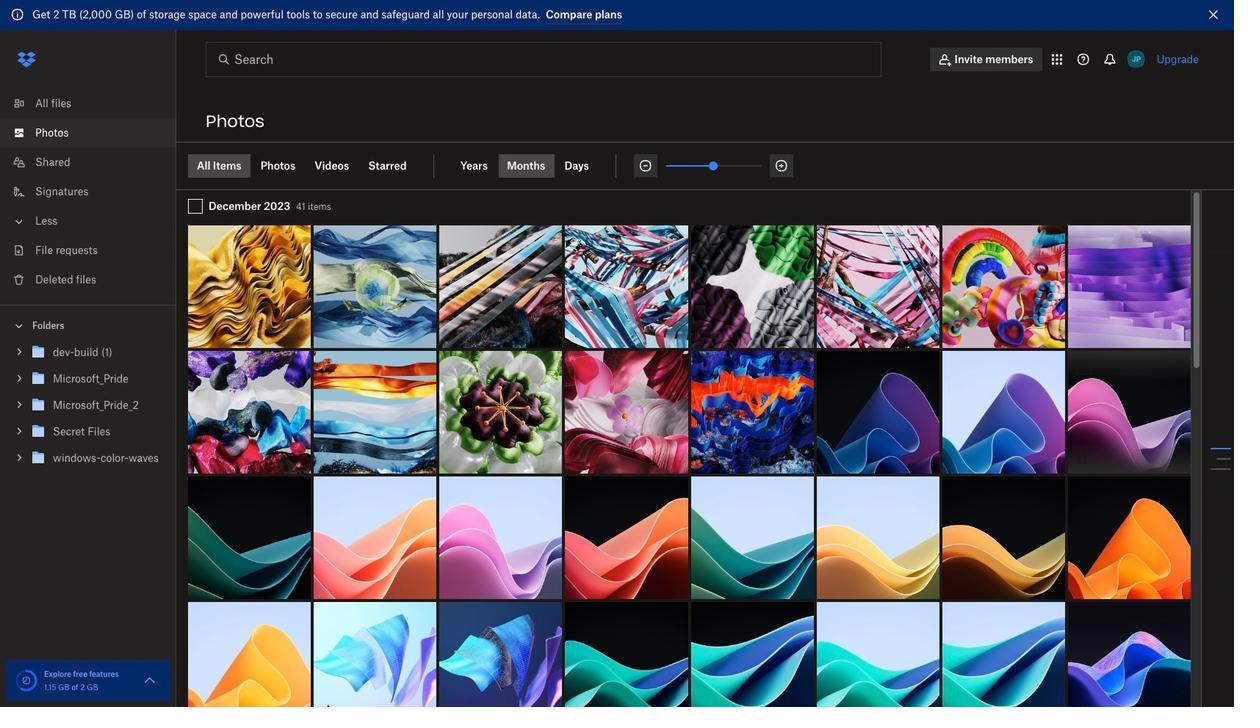 Task type: vqa. For each thing, say whether or not it's contained in the screenshot.
Image - DemifluidNew_4K.png 12/5/2023, 2:23:22 PM
yes



Task type: locate. For each thing, give the bounding box(es) containing it.
image - multisexual_4k.png 12/5/2023, 2:22:11 pm image
[[188, 351, 311, 474]]

0 horizontal spatial tab list
[[188, 154, 434, 178]]

Photo Zoom Slider range field
[[667, 165, 761, 166]]

image - 03-devhome_lm-4k.png 12/5/2023, 2:19:43 pm image
[[314, 603, 437, 708]]

image - transfeminine_4k.png 12/5/2023, 2:22:40 pm image
[[817, 225, 940, 348]]

image - 03-devhome_dm-4k.png 12/5/2023, 2:19:35 pm image
[[440, 603, 563, 708]]

image - 07-green_blue_dm-4k.png 12/5/2023, 2:19:26 pm image
[[691, 603, 814, 708]]

1 horizontal spatial tab list
[[452, 154, 617, 178]]

image - pridewallpaper.png 12/5/2023, 2:22:29 pm image
[[943, 225, 1066, 348]]

image - 04-pink_orange_lm-4k.png 12/5/2023, 2:20:14 pm image
[[314, 477, 437, 600]]

image - 06-yellow_lm-4k.png 12/5/2023, 2:20:00 pm image
[[817, 477, 940, 600]]

list item
[[0, 118, 176, 147]]

image - 07-green_blue_lm-4k.png 12/5/2023, 2:19:16 pm image
[[943, 603, 1066, 708]]

image - 05-orange_dm-4k.png 12/5/2023, 2:19:50 pm image
[[1069, 477, 1192, 600]]

image - 01-purple_lm-4k.png 12/5/2023, 2:20:08 pm image
[[440, 477, 563, 600]]

1 tab list from the left
[[188, 154, 434, 178]]

image - transneutral_4k.png 12/5/2023, 2:23:34 pm image
[[188, 225, 311, 348]]

group
[[0, 336, 176, 483]]

image - 03-blue_purple_dm-4k.png 12/5/2023, 2:20:29 pm image
[[817, 351, 940, 474]]

tab list
[[188, 154, 434, 178], [452, 154, 617, 178]]

image - 02-wave_dm-4k.png 12/5/2023, 2:19:13 pm image
[[1069, 603, 1192, 708]]

image - demifluidnew_4k.png 12/5/2023, 2:23:22 pm image
[[440, 225, 563, 348]]

list
[[0, 80, 176, 305]]

image - 03-blue_purple_lm-4k.png 12/5/2023, 2:20:22 pm image
[[943, 351, 1066, 474]]

image - aspec_4k.png 12/5/2023, 2:22:55 pm image
[[691, 225, 814, 348]]

alert
[[0, 0, 1235, 30]]



Task type: describe. For each thing, give the bounding box(es) containing it.
image - 02-green_blue_dm-4k.png 12/5/2023, 2:20:17 pm image
[[188, 477, 311, 600]]

image - 02-green_blue_lm-4k.png 12/5/2023, 2:20:03 pm image
[[691, 477, 814, 600]]

dropbox image
[[12, 44, 41, 74]]

image - 05-orange_lm-4k.png 12/5/2023, 2:19:45 pm image
[[188, 603, 311, 708]]

image - aromanticasexual_4k.png 12/5/2023, 2:21:57 pm image
[[314, 351, 437, 474]]

image - greenblue.png 12/5/2023, 2:23:30 pm image
[[314, 225, 437, 348]]

image - diamoric_4k.png 12/5/2023, 2:21:27 pm image
[[440, 351, 563, 474]]

2 tab list from the left
[[452, 154, 617, 178]]

image - 04-pink_orange_dm-4k.png 12/5/2023, 2:20:04 pm image
[[566, 477, 688, 600]]

image - multigender_4k.png 12/5/2023, 2:20:59 pm image
[[691, 351, 814, 474]]

Search in folder "Dropbox" text field
[[234, 50, 851, 68]]

image - sapphic_4k.png 12/5/2023, 2:21:12 pm image
[[566, 351, 688, 474]]

image - 08-green_blue_lm-4k.png 12/5/2023, 2:19:23 pm image
[[817, 603, 940, 708]]

image - transmasculine_4k.png 12/5/2023, 2:23:06 pm image
[[566, 225, 688, 348]]

image - 01-purple_dm-4k.png 12/5/2023, 2:20:21 pm image
[[1069, 351, 1192, 474]]

image - androgynous new 4k.png 12/5/2023, 2:22:18 pm image
[[1069, 225, 1192, 348]]

image - 08-green_blue_dm-4k.png 12/5/2023, 2:19:30 pm image
[[566, 603, 688, 708]]

less image
[[12, 214, 26, 229]]

quota usage progress bar
[[15, 670, 38, 693]]

image - 06-yellow_dm-4k.png 12/5/2023, 2:19:53 pm image
[[943, 477, 1066, 600]]



